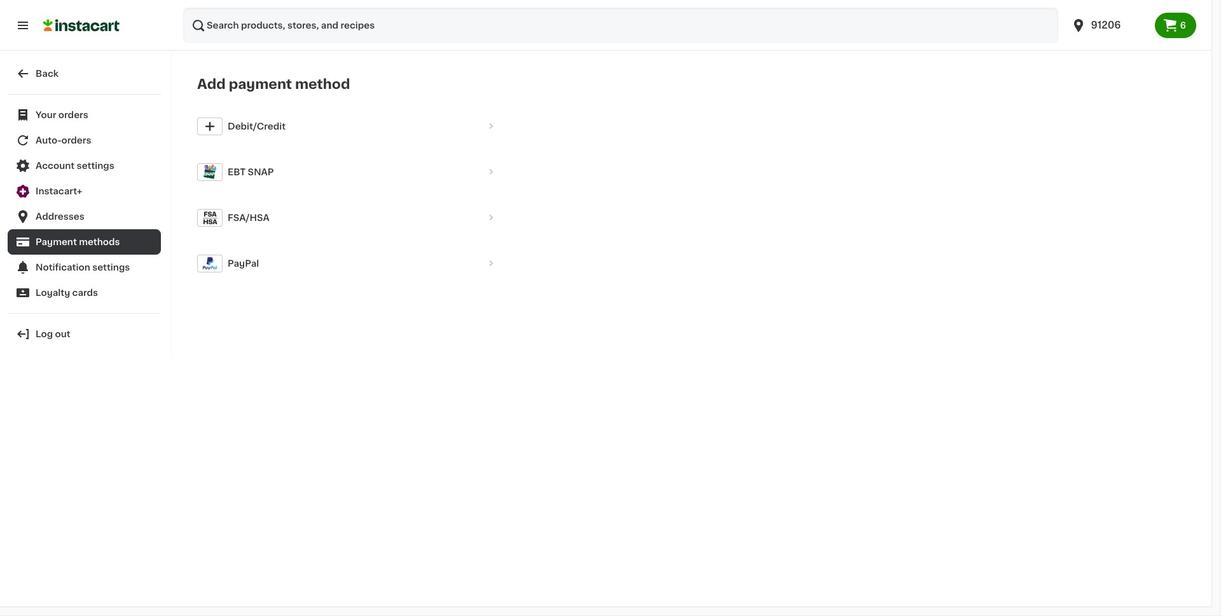 Task type: locate. For each thing, give the bounding box(es) containing it.
method
[[295, 78, 350, 91]]

account
[[36, 162, 75, 170]]

instacart logo image
[[43, 18, 120, 33]]

orders up account settings
[[61, 136, 91, 145]]

your
[[36, 111, 56, 120]]

6
[[1180, 21, 1186, 30]]

orders inside "link"
[[58, 111, 88, 120]]

auto-orders link
[[8, 128, 161, 153]]

out
[[55, 330, 70, 339]]

debit/credit
[[228, 122, 286, 131]]

log out link
[[8, 322, 161, 347]]

paypal link
[[192, 241, 510, 287]]

notification settings link
[[8, 255, 161, 280]]

orders for auto-orders
[[61, 136, 91, 145]]

paypal
[[228, 259, 259, 268]]

notification
[[36, 263, 90, 272]]

Search field
[[183, 8, 1058, 43]]

91206 button
[[1063, 8, 1155, 43], [1071, 8, 1147, 43]]

instacart+
[[36, 187, 82, 196]]

loyalty cards
[[36, 289, 98, 298]]

instacart+ link
[[8, 179, 161, 204]]

your orders link
[[8, 102, 161, 128]]

auto-orders
[[36, 136, 91, 145]]

0 vertical spatial settings
[[77, 162, 114, 170]]

log out
[[36, 330, 70, 339]]

back
[[36, 69, 59, 78]]

settings down methods
[[92, 263, 130, 272]]

payment
[[229, 78, 292, 91]]

6 button
[[1155, 13, 1196, 38]]

cards
[[72, 289, 98, 298]]

1 vertical spatial orders
[[61, 136, 91, 145]]

fsa/hsa
[[228, 214, 269, 222]]

0 vertical spatial orders
[[58, 111, 88, 120]]

settings
[[77, 162, 114, 170], [92, 263, 130, 272]]

None search field
[[183, 8, 1058, 43]]

settings for notification settings
[[92, 263, 130, 272]]

1 91206 button from the left
[[1063, 8, 1155, 43]]

settings down auto-orders link
[[77, 162, 114, 170]]

back link
[[8, 61, 161, 86]]

orders
[[58, 111, 88, 120], [61, 136, 91, 145]]

ebt snap button
[[192, 149, 510, 195]]

methods
[[79, 238, 120, 247]]

91206
[[1091, 20, 1121, 30]]

add
[[197, 78, 226, 91]]

fsa/hsa button
[[192, 195, 510, 241]]

1 vertical spatial settings
[[92, 263, 130, 272]]

orders up auto-orders
[[58, 111, 88, 120]]

ebt snap
[[228, 168, 274, 177]]

notification settings
[[36, 263, 130, 272]]



Task type: vqa. For each thing, say whether or not it's contained in the screenshot.
Account
yes



Task type: describe. For each thing, give the bounding box(es) containing it.
orders for your orders
[[58, 111, 88, 120]]

account settings
[[36, 162, 114, 170]]

addresses link
[[8, 204, 161, 230]]

debit/credit button
[[192, 104, 510, 149]]

snap
[[248, 168, 274, 177]]

loyalty
[[36, 289, 70, 298]]

ebt
[[228, 168, 246, 177]]

payment methods link
[[8, 230, 161, 255]]

addresses
[[36, 212, 84, 221]]

auto-
[[36, 136, 61, 145]]

loyalty cards link
[[8, 280, 161, 306]]

your orders
[[36, 111, 88, 120]]

add payment method
[[197, 78, 350, 91]]

account settings link
[[8, 153, 161, 179]]

payment
[[36, 238, 77, 247]]

2 91206 button from the left
[[1071, 8, 1147, 43]]

log
[[36, 330, 53, 339]]

settings for account settings
[[77, 162, 114, 170]]

payment methods
[[36, 238, 120, 247]]



